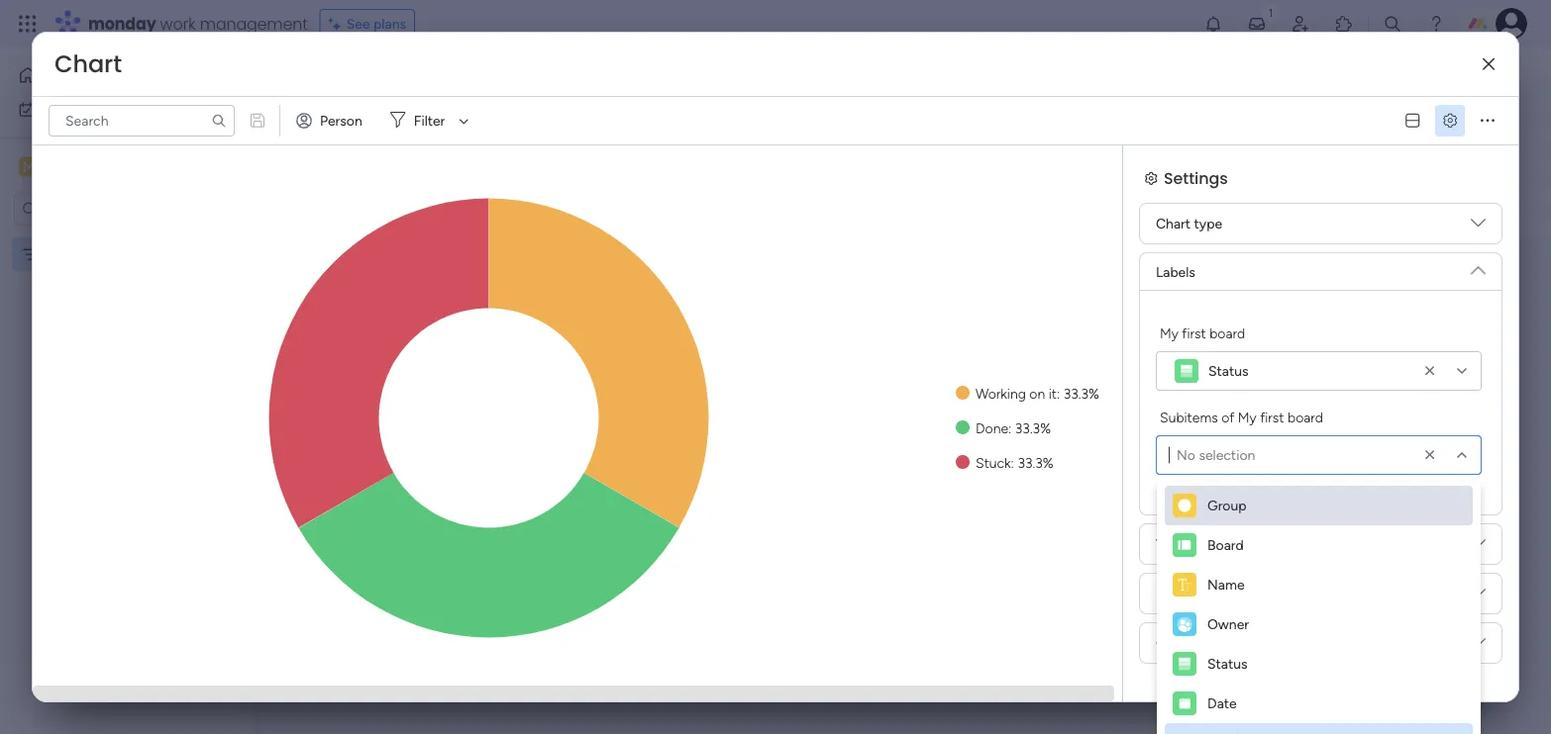 Task type: locate. For each thing, give the bounding box(es) containing it.
1 vertical spatial my first board
[[1160, 325, 1245, 342]]

my first board group
[[1156, 323, 1482, 391]]

workspace image
[[19, 156, 39, 178]]

0 vertical spatial first
[[346, 64, 388, 98]]

my work button
[[12, 94, 213, 125]]

1 vertical spatial :
[[1008, 420, 1012, 437]]

dapulse dropdown down arrow image for chart type
[[1471, 216, 1486, 238]]

Chart field
[[50, 48, 127, 81]]

subitems of my first board group
[[1156, 407, 1482, 475]]

invite members image
[[1291, 14, 1310, 34]]

None search field
[[49, 105, 235, 137]]

2 vertical spatial :
[[1011, 455, 1014, 472]]

working on it : 33.3%
[[976, 385, 1099, 402]]

board for my first board group
[[1210, 325, 1245, 342]]

m
[[23, 158, 35, 175]]

add widget
[[471, 123, 543, 140]]

1 image
[[1262, 1, 1280, 23]]

main workspace
[[46, 157, 162, 176]]

33.3% for done : 33.3%
[[1015, 420, 1051, 437]]

2 vertical spatial dapulse dropdown down arrow image
[[1471, 636, 1486, 658]]

1 vertical spatial first
[[1182, 325, 1206, 342]]

board up of
[[1210, 325, 1245, 342]]

dapulse dropdown down arrow image
[[1471, 216, 1486, 238], [1471, 586, 1486, 609], [1471, 636, 1486, 658]]

first
[[346, 64, 388, 98], [1182, 325, 1206, 342], [1260, 409, 1284, 426]]

stuck
[[976, 455, 1011, 472]]

2 vertical spatial board
[[1288, 409, 1323, 426]]

work right monday
[[160, 12, 196, 35]]

status
[[1208, 363, 1249, 380], [1207, 656, 1248, 673]]

1 vertical spatial dapulse dropdown down arrow image
[[1471, 586, 1486, 609]]

2 horizontal spatial chart
[[1156, 215, 1191, 232]]

1 dapulse dropdown down arrow image from the top
[[1471, 256, 1486, 278]]

1 horizontal spatial board
[[1210, 325, 1245, 342]]

apps image
[[1334, 14, 1354, 34]]

my first board up project
[[306, 64, 464, 98]]

33.3% right it
[[1064, 385, 1099, 402]]

2 dapulse dropdown down arrow image from the top
[[1471, 537, 1486, 559]]

home
[[46, 67, 83, 84]]

0 vertical spatial my first board
[[306, 64, 464, 98]]

: for done : 33.3%
[[1008, 420, 1012, 437]]

0 horizontal spatial chart
[[54, 48, 122, 81]]

my first board inside group
[[1160, 325, 1245, 342]]

more settings
[[1156, 586, 1241, 603]]

v2 settings line image
[[1443, 114, 1457, 128]]

see plans
[[346, 15, 406, 32]]

1 vertical spatial 33.3%
[[1015, 420, 1051, 437]]

33.3% down on
[[1015, 420, 1051, 437]]

2 dapulse dropdown down arrow image from the top
[[1471, 586, 1486, 609]]

1 vertical spatial chart
[[1156, 215, 1191, 232]]

0 horizontal spatial board
[[394, 64, 464, 98]]

labels
[[1156, 263, 1195, 280]]

first right of
[[1260, 409, 1284, 426]]

1 vertical spatial dapulse dropdown down arrow image
[[1471, 537, 1486, 559]]

my inside heading
[[1160, 325, 1179, 342]]

my right of
[[1238, 409, 1257, 426]]

my up person popup button
[[306, 64, 340, 98]]

work for monday
[[160, 12, 196, 35]]

1 horizontal spatial chart
[[326, 268, 377, 293]]

2 horizontal spatial first
[[1260, 409, 1284, 426]]

dapulse dropdown down arrow image for labels
[[1471, 256, 1486, 278]]

my first board for my first board group
[[1160, 325, 1245, 342]]

first down the labels
[[1182, 325, 1206, 342]]

chart main content
[[262, 240, 1551, 735]]

2 vertical spatial 33.3%
[[1018, 455, 1054, 472]]

1 horizontal spatial work
[[160, 12, 196, 35]]

0 vertical spatial work
[[160, 12, 196, 35]]

my first board for my first board field
[[306, 64, 464, 98]]

add
[[471, 123, 497, 140]]

selection
[[1199, 447, 1255, 464]]

: right on
[[1057, 385, 1060, 402]]

0 vertical spatial chart
[[54, 48, 122, 81]]

list box
[[0, 234, 253, 539]]

first inside field
[[346, 64, 388, 98]]

management
[[200, 12, 308, 35]]

0 horizontal spatial first
[[346, 64, 388, 98]]

1 horizontal spatial my first board
[[1160, 325, 1245, 342]]

owner
[[1207, 617, 1249, 633]]

my first board heading
[[1160, 323, 1245, 344]]

: up stuck : 33.3%
[[1008, 420, 1012, 437]]

name
[[1207, 577, 1245, 594]]

my first board inside field
[[306, 64, 464, 98]]

board inside field
[[394, 64, 464, 98]]

1 vertical spatial board
[[1210, 325, 1245, 342]]

on
[[1030, 385, 1045, 402]]

add widget button
[[435, 116, 552, 148]]

settings
[[1191, 586, 1241, 603]]

0 vertical spatial 33.3%
[[1064, 385, 1099, 402]]

work
[[160, 12, 196, 35], [66, 101, 96, 118]]

3 dapulse dropdown down arrow image from the top
[[1471, 636, 1486, 658]]

0 vertical spatial :
[[1057, 385, 1060, 402]]

33.3%
[[1064, 385, 1099, 402], [1015, 420, 1051, 437], [1018, 455, 1054, 472]]

33.3% down the done : 33.3%
[[1018, 455, 1054, 472]]

my
[[306, 64, 340, 98], [44, 101, 63, 118], [1160, 325, 1179, 342], [1238, 409, 1257, 426]]

see plans button
[[320, 9, 415, 39]]

notifications image
[[1204, 14, 1223, 34]]

first inside heading
[[1182, 325, 1206, 342]]

new project
[[308, 124, 385, 140]]

group
[[1207, 498, 1247, 515]]

2 vertical spatial chart
[[326, 268, 377, 293]]

board up filter popup button
[[394, 64, 464, 98]]

first up "person"
[[346, 64, 388, 98]]

0 horizontal spatial my first board
[[306, 64, 464, 98]]

board inside heading
[[1210, 325, 1245, 342]]

dapulse dropdown down arrow image
[[1471, 256, 1486, 278], [1471, 537, 1486, 559]]

chart
[[54, 48, 122, 81], [1156, 215, 1191, 232], [326, 268, 377, 293]]

board
[[394, 64, 464, 98], [1210, 325, 1245, 342], [1288, 409, 1323, 426]]

project
[[340, 124, 385, 140]]

status down groups at the bottom of page
[[1207, 656, 1248, 673]]

2 vertical spatial first
[[1260, 409, 1284, 426]]

monday
[[88, 12, 156, 35]]

0 vertical spatial status
[[1208, 363, 1249, 380]]

option
[[0, 237, 253, 241]]

monday work management
[[88, 12, 308, 35]]

inbox image
[[1247, 14, 1267, 34]]

:
[[1057, 385, 1060, 402], [1008, 420, 1012, 437], [1011, 455, 1014, 472]]

first for my first board group
[[1182, 325, 1206, 342]]

subitems
[[1160, 409, 1218, 426]]

my first board down the labels
[[1160, 325, 1245, 342]]

date
[[1207, 696, 1237, 713]]

1 vertical spatial work
[[66, 101, 96, 118]]

0 vertical spatial board
[[394, 64, 464, 98]]

done : 33.3%
[[976, 420, 1051, 437]]

1 horizontal spatial first
[[1182, 325, 1206, 342]]

my down the labels
[[1160, 325, 1179, 342]]

0 horizontal spatial work
[[66, 101, 96, 118]]

1 dapulse dropdown down arrow image from the top
[[1471, 216, 1486, 238]]

my down home
[[44, 101, 63, 118]]

: for stuck : 33.3%
[[1011, 455, 1014, 472]]

values
[[1156, 536, 1197, 553]]

v2 split view image
[[1406, 114, 1420, 128]]

0 vertical spatial dapulse dropdown down arrow image
[[1471, 216, 1486, 238]]

dapulse dropdown down arrow image for more settings
[[1471, 586, 1486, 609]]

subitems of my first board
[[1160, 409, 1323, 426]]

Search field
[[586, 118, 645, 146]]

work inside button
[[66, 101, 96, 118]]

0 vertical spatial dapulse dropdown down arrow image
[[1471, 256, 1486, 278]]

work down home
[[66, 101, 96, 118]]

2 horizontal spatial board
[[1288, 409, 1323, 426]]

board down my first board group
[[1288, 409, 1323, 426]]

settings
[[1164, 167, 1228, 189]]

my first board
[[306, 64, 464, 98], [1160, 325, 1245, 342]]

: down the done : 33.3%
[[1011, 455, 1014, 472]]

stuck : 33.3%
[[976, 455, 1054, 472]]

new project button
[[300, 116, 393, 148]]

status up of
[[1208, 363, 1249, 380]]

help image
[[1426, 14, 1446, 34]]



Task type: describe. For each thing, give the bounding box(es) containing it.
type
[[1194, 215, 1222, 232]]

Filter dashboard by text search field
[[49, 105, 235, 137]]

no
[[1177, 447, 1196, 464]]

work for my
[[66, 101, 96, 118]]

arrow down image
[[452, 109, 476, 133]]

subitems of my first board heading
[[1160, 407, 1323, 428]]

filter button
[[382, 105, 476, 137]]

select product image
[[18, 14, 38, 34]]

my inside button
[[44, 101, 63, 118]]

more dots image
[[1481, 114, 1495, 128]]

john smith image
[[1496, 8, 1527, 40]]

My first board field
[[301, 64, 469, 98]]

done
[[976, 420, 1008, 437]]

working
[[976, 385, 1026, 402]]

person button
[[288, 105, 374, 137]]

first inside heading
[[1260, 409, 1284, 426]]

first for my first board field
[[346, 64, 388, 98]]

dapulse dropdown down arrow image for choose groups
[[1471, 636, 1486, 658]]

board inside heading
[[1288, 409, 1323, 426]]

see
[[346, 15, 370, 32]]

search everything image
[[1383, 14, 1403, 34]]

new
[[308, 124, 337, 140]]

workspace
[[84, 157, 162, 176]]

board
[[1207, 537, 1244, 554]]

dapulse dropdown down arrow image for values
[[1471, 537, 1486, 559]]

my inside field
[[306, 64, 340, 98]]

board for my first board field
[[394, 64, 464, 98]]

chart inside main content
[[326, 268, 377, 293]]

more
[[1156, 586, 1188, 603]]

plans
[[373, 15, 406, 32]]

no selection
[[1177, 447, 1255, 464]]

widget
[[500, 123, 543, 140]]

choose
[[1156, 635, 1204, 652]]

home button
[[12, 59, 213, 91]]

33.3% for stuck : 33.3%
[[1018, 455, 1054, 472]]

dapulse x slim image
[[1483, 57, 1495, 72]]

search image
[[211, 113, 227, 129]]

my work
[[44, 101, 96, 118]]

my inside heading
[[1238, 409, 1257, 426]]

chart type
[[1156, 215, 1222, 232]]

workspace selection element
[[19, 155, 165, 181]]

person
[[320, 112, 362, 129]]

of
[[1222, 409, 1235, 426]]

main
[[46, 157, 80, 176]]

1 vertical spatial status
[[1207, 656, 1248, 673]]

choose groups
[[1156, 635, 1251, 652]]

filter
[[414, 112, 445, 129]]

it
[[1049, 385, 1057, 402]]

groups
[[1207, 635, 1251, 652]]

status inside my first board group
[[1208, 363, 1249, 380]]



Task type: vqa. For each thing, say whether or not it's contained in the screenshot.
'Deadline' field
no



